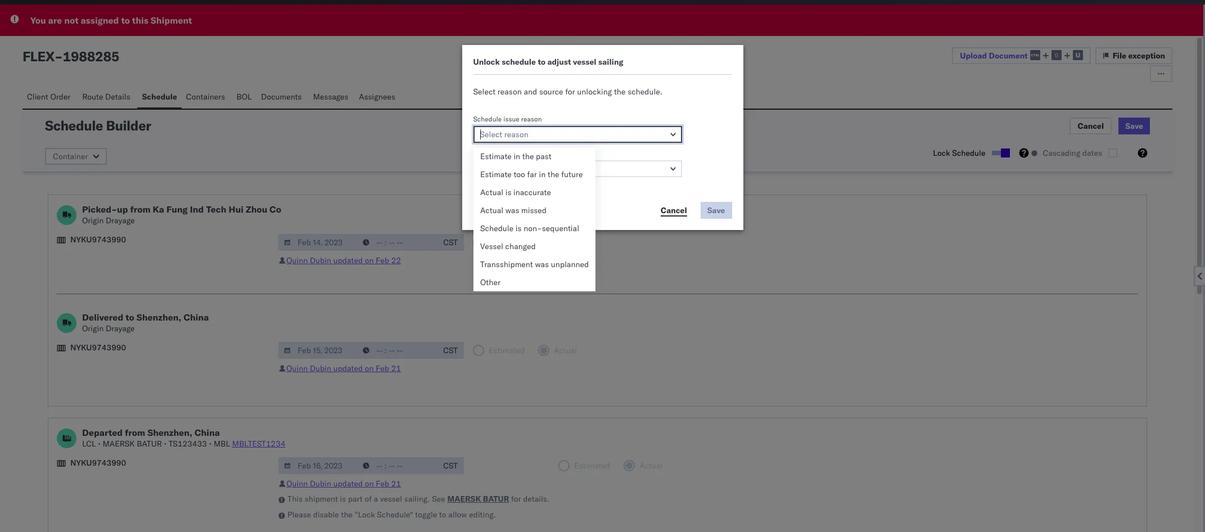 Task type: locate. For each thing, give the bounding box(es) containing it.
client order button
[[23, 87, 78, 109]]

• right lcl
[[98, 439, 101, 449]]

in up too on the left of the page
[[514, 151, 521, 161]]

china inside departed from shenzhen, china lcl • maersk batur • ts123433 • mbl mbltest1234
[[195, 427, 220, 438]]

0 vertical spatial origin
[[82, 215, 104, 226]]

cst right -- : -- -- text field
[[443, 345, 458, 356]]

not
[[64, 15, 78, 26]]

0 vertical spatial updated
[[333, 255, 363, 266]]

to left this
[[121, 15, 130, 26]]

2 nyku9743990 from the top
[[70, 343, 126, 353]]

0 vertical spatial estimate
[[480, 151, 512, 161]]

cst
[[443, 237, 458, 248], [443, 345, 458, 356], [443, 461, 458, 471]]

updated left 22
[[333, 255, 363, 266]]

1 horizontal spatial •
[[164, 439, 167, 449]]

0 vertical spatial nyku9743990
[[70, 235, 126, 245]]

1 horizontal spatial cancel
[[1078, 121, 1105, 131]]

None checkbox
[[993, 151, 1008, 155]]

vessel right adjust
[[573, 57, 597, 67]]

mmm d, yyyy text field for ts123433
[[279, 457, 359, 474]]

on down -- : -- -- text field
[[365, 363, 374, 374]]

2 • from the left
[[164, 439, 167, 449]]

batur
[[137, 439, 162, 449], [483, 494, 509, 504]]

other
[[480, 277, 501, 288]]

schedule inside button
[[142, 92, 177, 102]]

far
[[527, 169, 537, 179]]

Select reason text field
[[473, 126, 682, 143]]

is left non-
[[516, 223, 522, 233]]

upload
[[961, 50, 987, 61]]

1 vertical spatial cancel button
[[654, 202, 694, 219]]

2 dubin from the top
[[310, 363, 331, 374]]

source
[[539, 87, 563, 97], [523, 149, 543, 158]]

-- : -- -- text field up 22
[[357, 234, 437, 251]]

2 origin from the top
[[82, 324, 104, 334]]

nyku9743990 down lcl
[[70, 458, 126, 468]]

a
[[374, 494, 378, 504]]

departed from shenzhen, china lcl • maersk batur • ts123433 • mbl mbltest1234
[[82, 427, 286, 449]]

hui
[[229, 204, 244, 215]]

is up the actual was missed
[[506, 187, 512, 197]]

0 vertical spatial dubin
[[310, 255, 331, 266]]

2 updated from the top
[[333, 363, 363, 374]]

drayage inside delivered to shenzhen, china origin drayage
[[106, 324, 135, 334]]

1 vertical spatial cst
[[443, 345, 458, 356]]

1 quinn dubin updated on feb 21 button from the top
[[286, 363, 401, 374]]

1 mmm d, yyyy text field from the top
[[279, 234, 359, 251]]

2 horizontal spatial •
[[209, 439, 212, 449]]

feb
[[376, 255, 389, 266], [376, 363, 389, 374], [376, 479, 389, 489]]

messages
[[313, 92, 349, 102]]

2 estimate from the top
[[480, 169, 512, 179]]

1 vertical spatial estimate
[[480, 169, 512, 179]]

0 horizontal spatial cancel button
[[654, 202, 694, 219]]

containers
[[186, 92, 225, 102]]

china for delivered to shenzhen, china
[[184, 312, 209, 323]]

china
[[184, 312, 209, 323], [195, 427, 220, 438]]

1 updated from the top
[[333, 255, 363, 266]]

see
[[432, 494, 446, 504]]

updated down -- : -- -- text field
[[333, 363, 363, 374]]

1 vertical spatial was
[[535, 259, 549, 269]]

shenzhen, right delivered
[[137, 312, 181, 323]]

"lock
[[355, 510, 375, 520]]

drayage down delivered
[[106, 324, 135, 334]]

1 vertical spatial quinn
[[286, 363, 308, 374]]

schedule for schedule issue reason
[[473, 115, 502, 123]]

1 vertical spatial source
[[523, 149, 543, 158]]

2 quinn dubin updated on feb 21 button from the top
[[286, 479, 401, 489]]

actual for actual was missed
[[480, 205, 504, 215]]

estimate for estimate too far in the future
[[480, 169, 512, 179]]

1 vertical spatial feb
[[376, 363, 389, 374]]

actual down actual is inaccurate
[[480, 205, 504, 215]]

21 up this shipment is part of a vessel sailing. see maersk batur for details. in the bottom of the page
[[391, 479, 401, 489]]

the down part
[[341, 510, 353, 520]]

was down the changed
[[535, 259, 549, 269]]

0 vertical spatial cancel
[[1078, 121, 1105, 131]]

dubin
[[310, 255, 331, 266], [310, 363, 331, 374], [310, 479, 331, 489]]

updated up part
[[333, 479, 363, 489]]

2 vertical spatial quinn
[[286, 479, 308, 489]]

1 vertical spatial origin
[[82, 324, 104, 334]]

you are not assigned to this shipment
[[30, 15, 192, 26]]

-- : -- -- text field
[[357, 342, 437, 359]]

on
[[365, 255, 374, 266], [365, 363, 374, 374], [365, 479, 374, 489]]

vessel
[[573, 57, 597, 67], [380, 494, 402, 504]]

3 quinn from the top
[[286, 479, 308, 489]]

0 vertical spatial quinn dubin updated on feb 21
[[286, 363, 401, 374]]

origin
[[82, 215, 104, 226], [82, 324, 104, 334]]

departed
[[82, 427, 123, 438]]

client order
[[27, 92, 71, 102]]

schedule up the vessel at the left
[[480, 223, 514, 233]]

2 mmm d, yyyy text field from the top
[[279, 342, 359, 359]]

save button
[[1119, 118, 1151, 134]]

was down actual is inaccurate
[[506, 205, 520, 215]]

1 vertical spatial cancel
[[661, 205, 687, 215]]

co
[[270, 204, 281, 215]]

1 dubin from the top
[[310, 255, 331, 266]]

0 vertical spatial shenzhen,
[[137, 312, 181, 323]]

the
[[614, 87, 626, 97], [523, 151, 534, 161], [548, 169, 560, 179], [341, 510, 353, 520]]

to left adjust
[[538, 57, 546, 67]]

shenzhen, inside delivered to shenzhen, china origin drayage
[[137, 312, 181, 323]]

2 on from the top
[[365, 363, 374, 374]]

2 drayage from the top
[[106, 324, 135, 334]]

1 vertical spatial on
[[365, 363, 374, 374]]

1 vertical spatial 21
[[391, 479, 401, 489]]

please
[[288, 510, 311, 520]]

is left part
[[340, 494, 346, 504]]

1 horizontal spatial batur
[[483, 494, 509, 504]]

2 vertical spatial nyku9743990
[[70, 458, 126, 468]]

0 vertical spatial maersk
[[103, 439, 135, 449]]

nyku9743990 down picked-
[[70, 235, 126, 245]]

schedule issue reason
[[473, 115, 542, 123]]

1 vertical spatial china
[[195, 427, 220, 438]]

reason left and
[[498, 87, 522, 97]]

the left past
[[523, 151, 534, 161]]

2 vertical spatial feb
[[376, 479, 389, 489]]

-- : -- -- text field
[[357, 234, 437, 251], [357, 457, 437, 474]]

• left mbl
[[209, 439, 212, 449]]

1 feb from the top
[[376, 255, 389, 266]]

transshipment
[[480, 259, 533, 269]]

order
[[50, 92, 71, 102]]

source right and
[[539, 87, 563, 97]]

1 vertical spatial mmm d, yyyy text field
[[279, 342, 359, 359]]

schedule is non-sequential
[[480, 223, 579, 233]]

1 on from the top
[[365, 255, 374, 266]]

cst left the vessel at the left
[[443, 237, 458, 248]]

feb down -- : -- -- text field
[[376, 363, 389, 374]]

mmm d, yyyy text field for co
[[279, 234, 359, 251]]

source up far
[[523, 149, 543, 158]]

1 vertical spatial from
[[125, 427, 145, 438]]

on left 22
[[365, 255, 374, 266]]

quinn dubin updated on feb 21 button
[[286, 363, 401, 374], [286, 479, 401, 489]]

quinn dubin updated on feb 22
[[286, 255, 401, 266]]

0 vertical spatial vessel
[[573, 57, 597, 67]]

3 mmm d, yyyy text field from the top
[[279, 457, 359, 474]]

1 origin from the top
[[82, 215, 104, 226]]

shenzhen, inside departed from shenzhen, china lcl • maersk batur • ts123433 • mbl mbltest1234
[[148, 427, 192, 438]]

lock schedule
[[934, 148, 986, 158]]

Select source text field
[[473, 160, 682, 177]]

•
[[98, 439, 101, 449], [164, 439, 167, 449], [209, 439, 212, 449]]

0 vertical spatial from
[[130, 204, 151, 215]]

tech
[[206, 204, 226, 215]]

1 vertical spatial is
[[516, 223, 522, 233]]

schedule
[[502, 57, 536, 67]]

batur left ts123433
[[137, 439, 162, 449]]

from right up
[[130, 204, 151, 215]]

0 vertical spatial is
[[506, 187, 512, 197]]

0 vertical spatial cancel button
[[1070, 118, 1112, 134]]

0 vertical spatial -- : -- -- text field
[[357, 234, 437, 251]]

quinn dubin updated on feb 21 button for delivered to shenzhen, china
[[286, 363, 401, 374]]

to inside delivered to shenzhen, china origin drayage
[[126, 312, 134, 323]]

2 vertical spatial dubin
[[310, 479, 331, 489]]

1 actual from the top
[[480, 187, 504, 197]]

schedule up container button
[[45, 117, 103, 134]]

1 vertical spatial shenzhen,
[[148, 427, 192, 438]]

was
[[506, 205, 520, 215], [535, 259, 549, 269]]

0 vertical spatial mmm d, yyyy text field
[[279, 234, 359, 251]]

0 vertical spatial actual
[[480, 187, 504, 197]]

on up of
[[365, 479, 374, 489]]

1 nyku9743990 from the top
[[70, 235, 126, 245]]

in right far
[[539, 169, 546, 179]]

estimate for estimate in the past
[[480, 151, 512, 161]]

3 dubin from the top
[[310, 479, 331, 489]]

0 vertical spatial drayage
[[106, 215, 135, 226]]

0 horizontal spatial is
[[340, 494, 346, 504]]

messages button
[[309, 87, 355, 109]]

0 horizontal spatial batur
[[137, 439, 162, 449]]

0 vertical spatial in
[[514, 151, 521, 161]]

0 vertical spatial on
[[365, 255, 374, 266]]

1 vertical spatial -- : -- -- text field
[[357, 457, 437, 474]]

for left unlocking on the top of the page
[[566, 87, 575, 97]]

documents
[[261, 92, 302, 102]]

2 vertical spatial on
[[365, 479, 374, 489]]

editing.
[[469, 510, 496, 520]]

estimate too far in the future
[[480, 169, 583, 179]]

0 vertical spatial cst
[[443, 237, 458, 248]]

reason right issue
[[521, 115, 542, 123]]

3 on from the top
[[365, 479, 374, 489]]

schedule left issue
[[473, 115, 502, 123]]

sailing
[[599, 57, 624, 67]]

1 vertical spatial quinn dubin updated on feb 21
[[286, 479, 401, 489]]

1 vertical spatial batur
[[483, 494, 509, 504]]

0 vertical spatial was
[[506, 205, 520, 215]]

schedule"
[[377, 510, 413, 520]]

actual up the actual was missed
[[480, 187, 504, 197]]

maersk inside departed from shenzhen, china lcl • maersk batur • ts123433 • mbl mbltest1234
[[103, 439, 135, 449]]

1 vertical spatial actual
[[480, 205, 504, 215]]

2 vertical spatial mmm d, yyyy text field
[[279, 457, 359, 474]]

2 quinn dubin updated on feb 21 from the top
[[286, 479, 401, 489]]

1 vertical spatial in
[[539, 169, 546, 179]]

1 cst from the top
[[443, 237, 458, 248]]

1 horizontal spatial cancel button
[[1070, 118, 1112, 134]]

1 vertical spatial nyku9743990
[[70, 343, 126, 353]]

from right departed
[[125, 427, 145, 438]]

cst up see
[[443, 461, 458, 471]]

batur inside departed from shenzhen, china lcl • maersk batur • ts123433 • mbl mbltest1234
[[137, 439, 162, 449]]

1 horizontal spatial vessel
[[573, 57, 597, 67]]

mbl
[[214, 439, 230, 449]]

container
[[53, 151, 88, 161]]

shenzhen, for from
[[148, 427, 192, 438]]

quinn dubin updated on feb 21 for departed from shenzhen, china
[[286, 479, 401, 489]]

details.
[[523, 494, 550, 504]]

from inside departed from shenzhen, china lcl • maersk batur • ts123433 • mbl mbltest1234
[[125, 427, 145, 438]]

drayage down up
[[106, 215, 135, 226]]

1 estimate from the top
[[480, 151, 512, 161]]

maersk
[[103, 439, 135, 449], [448, 494, 481, 504]]

1 vertical spatial updated
[[333, 363, 363, 374]]

fung
[[166, 204, 188, 215]]

schedule for schedule
[[142, 92, 177, 102]]

list box
[[474, 147, 596, 291]]

2 actual from the top
[[480, 205, 504, 215]]

-- : -- -- text field for departed from shenzhen, china
[[357, 457, 437, 474]]

1 horizontal spatial for
[[566, 87, 575, 97]]

feb left 22
[[376, 255, 389, 266]]

1 21 from the top
[[391, 363, 401, 374]]

0 vertical spatial quinn dubin updated on feb 21 button
[[286, 363, 401, 374]]

1 quinn dubin updated on feb 21 from the top
[[286, 363, 401, 374]]

origin down picked-
[[82, 215, 104, 226]]

actual is inaccurate
[[480, 187, 551, 197]]

3 nyku9743990 from the top
[[70, 458, 126, 468]]

route details button
[[78, 87, 138, 109]]

0 vertical spatial china
[[184, 312, 209, 323]]

route
[[82, 92, 103, 102]]

list box containing estimate in the past
[[474, 147, 596, 291]]

batur up editing.
[[483, 494, 509, 504]]

nyku9743990 for delivered to shenzhen, china
[[70, 343, 126, 353]]

was for actual
[[506, 205, 520, 215]]

disable
[[313, 510, 339, 520]]

21 down -- : -- -- text field
[[391, 363, 401, 374]]

0 horizontal spatial for
[[511, 494, 521, 504]]

MMM D, YYYY text field
[[279, 234, 359, 251], [279, 342, 359, 359], [279, 457, 359, 474]]

shenzhen, for to
[[137, 312, 181, 323]]

feb up a
[[376, 479, 389, 489]]

0 vertical spatial reason
[[498, 87, 522, 97]]

2 cst from the top
[[443, 345, 458, 356]]

0 vertical spatial 21
[[391, 363, 401, 374]]

this
[[288, 494, 303, 504]]

quinn dubin updated on feb 21
[[286, 363, 401, 374], [286, 479, 401, 489]]

0 horizontal spatial cancel
[[661, 205, 687, 215]]

from inside picked-up from ka fung ind tech hui zhou co origin drayage
[[130, 204, 151, 215]]

nyku9743990 down delivered
[[70, 343, 126, 353]]

shenzhen,
[[137, 312, 181, 323], [148, 427, 192, 438]]

2 21 from the top
[[391, 479, 401, 489]]

2 horizontal spatial is
[[516, 223, 522, 233]]

1 vertical spatial for
[[511, 494, 521, 504]]

0 horizontal spatial in
[[514, 151, 521, 161]]

0 vertical spatial quinn
[[286, 255, 308, 266]]

0 horizontal spatial •
[[98, 439, 101, 449]]

feb for ts123433
[[376, 479, 389, 489]]

lock
[[934, 148, 951, 158]]

1 horizontal spatial maersk
[[448, 494, 481, 504]]

0 horizontal spatial maersk
[[103, 439, 135, 449]]

origin inside delivered to shenzhen, china origin drayage
[[82, 324, 104, 334]]

schedule button
[[138, 87, 182, 109]]

-- : -- -- text field for picked-up from ka fung ind tech hui zhou co
[[357, 234, 437, 251]]

3 updated from the top
[[333, 479, 363, 489]]

0 horizontal spatial was
[[506, 205, 520, 215]]

1 drayage from the top
[[106, 215, 135, 226]]

2 quinn from the top
[[286, 363, 308, 374]]

1 • from the left
[[98, 439, 101, 449]]

for
[[566, 87, 575, 97], [511, 494, 521, 504]]

1 -- : -- -- text field from the top
[[357, 234, 437, 251]]

1 vertical spatial quinn dubin updated on feb 21 button
[[286, 479, 401, 489]]

data correction source
[[473, 149, 543, 158]]

ind
[[190, 204, 204, 215]]

1 vertical spatial vessel
[[380, 494, 402, 504]]

to
[[121, 15, 130, 26], [538, 57, 546, 67], [126, 312, 134, 323], [439, 510, 447, 520]]

2 vertical spatial cst
[[443, 461, 458, 471]]

cancel
[[1078, 121, 1105, 131], [661, 205, 687, 215]]

1 horizontal spatial is
[[506, 187, 512, 197]]

inaccurate
[[514, 187, 551, 197]]

nyku9743990
[[70, 235, 126, 245], [70, 343, 126, 353], [70, 458, 126, 468]]

0 vertical spatial for
[[566, 87, 575, 97]]

on for co
[[365, 255, 374, 266]]

china inside delivered to shenzhen, china origin drayage
[[184, 312, 209, 323]]

1 vertical spatial drayage
[[106, 324, 135, 334]]

allow
[[449, 510, 467, 520]]

21 for delivered to shenzhen, china
[[391, 363, 401, 374]]

maersk down departed
[[103, 439, 135, 449]]

upload document
[[961, 50, 1028, 61]]

3 feb from the top
[[376, 479, 389, 489]]

builder
[[106, 117, 151, 134]]

origin down delivered
[[82, 324, 104, 334]]

3 cst from the top
[[443, 461, 458, 471]]

0 vertical spatial feb
[[376, 255, 389, 266]]

21 for departed from shenzhen, china
[[391, 479, 401, 489]]

-- : -- -- text field up sailing.
[[357, 457, 437, 474]]

1 vertical spatial dubin
[[310, 363, 331, 374]]

1 quinn from the top
[[286, 255, 308, 266]]

reason
[[498, 87, 522, 97], [521, 115, 542, 123]]

2 vertical spatial is
[[340, 494, 346, 504]]

2 feb from the top
[[376, 363, 389, 374]]

schedule right details
[[142, 92, 177, 102]]

2 -- : -- -- text field from the top
[[357, 457, 437, 474]]

1 horizontal spatial in
[[539, 169, 546, 179]]

• left ts123433
[[164, 439, 167, 449]]

vessel right a
[[380, 494, 402, 504]]

to right delivered
[[126, 312, 134, 323]]

for left details.
[[511, 494, 521, 504]]

0 vertical spatial batur
[[137, 439, 162, 449]]

part
[[348, 494, 363, 504]]

quinn dubin updated on feb 22 button
[[286, 255, 401, 266]]

2 vertical spatial updated
[[333, 479, 363, 489]]

upload document button
[[953, 47, 1091, 64]]

maersk up "allow"
[[448, 494, 481, 504]]

1 horizontal spatial was
[[535, 259, 549, 269]]

1988285
[[63, 48, 119, 65]]

shenzhen, up ts123433
[[148, 427, 192, 438]]

nyku9743990 for departed from shenzhen, china
[[70, 458, 126, 468]]



Task type: vqa. For each thing, say whether or not it's contained in the screenshot.
the right Name
no



Task type: describe. For each thing, give the bounding box(es) containing it.
updated for co
[[333, 255, 363, 266]]

updated for ts123433
[[333, 479, 363, 489]]

to left "allow"
[[439, 510, 447, 520]]

china for departed from shenzhen, china
[[195, 427, 220, 438]]

is for actual
[[506, 187, 512, 197]]

data
[[473, 149, 488, 158]]

picked-
[[82, 204, 117, 215]]

shipment
[[305, 494, 338, 504]]

assignees button
[[355, 87, 402, 109]]

0 horizontal spatial vessel
[[380, 494, 402, 504]]

select
[[473, 87, 496, 97]]

assignees
[[359, 92, 395, 102]]

maersk batur link
[[448, 493, 509, 505]]

file
[[1113, 51, 1127, 61]]

bol
[[237, 92, 252, 102]]

3 • from the left
[[209, 439, 212, 449]]

nyku9743990 for picked-up from ka fung ind tech hui zhou co
[[70, 235, 126, 245]]

delivered
[[82, 312, 123, 323]]

1 vertical spatial reason
[[521, 115, 542, 123]]

future
[[562, 169, 583, 179]]

on for ts123433
[[365, 479, 374, 489]]

cancel for right cancel button
[[1078, 121, 1105, 131]]

sequential
[[542, 223, 579, 233]]

too
[[514, 169, 525, 179]]

unplanned
[[551, 259, 589, 269]]

client
[[27, 92, 48, 102]]

zhou
[[246, 204, 267, 215]]

non-
[[524, 223, 542, 233]]

changed
[[506, 241, 536, 251]]

quinn for co
[[286, 255, 308, 266]]

vessel
[[480, 241, 504, 251]]

unlocking
[[577, 87, 612, 97]]

schedule for schedule builder
[[45, 117, 103, 134]]

picked-up from ka fung ind tech hui zhou co origin drayage
[[82, 204, 281, 226]]

estimate in the past
[[480, 151, 552, 161]]

delivered to shenzhen, china origin drayage
[[82, 312, 209, 334]]

flex - 1988285
[[23, 48, 119, 65]]

quinn for ts123433
[[286, 479, 308, 489]]

select reason and source for unlocking the schedule.
[[473, 87, 663, 97]]

this
[[132, 15, 148, 26]]

ka
[[153, 204, 164, 215]]

are
[[48, 15, 62, 26]]

feb for co
[[376, 255, 389, 266]]

is for schedule
[[516, 223, 522, 233]]

assigned
[[81, 15, 119, 26]]

drayage inside picked-up from ka fung ind tech hui zhou co origin drayage
[[106, 215, 135, 226]]

0 vertical spatial source
[[539, 87, 563, 97]]

cst for co
[[443, 237, 458, 248]]

dubin for ts123433
[[310, 479, 331, 489]]

origin inside picked-up from ka fung ind tech hui zhou co origin drayage
[[82, 215, 104, 226]]

toggle
[[415, 510, 437, 520]]

this shipment is part of a vessel sailing. see maersk batur for details.
[[288, 494, 550, 504]]

up
[[117, 204, 128, 215]]

bol button
[[232, 87, 257, 109]]

file exception
[[1113, 51, 1166, 61]]

container button
[[45, 148, 107, 165]]

the left schedule.
[[614, 87, 626, 97]]

dubin for co
[[310, 255, 331, 266]]

flex
[[23, 48, 55, 65]]

missed
[[522, 205, 547, 215]]

unlock
[[473, 57, 500, 67]]

schedule right lock
[[953, 148, 986, 158]]

of
[[365, 494, 372, 504]]

mbltest1234 button
[[232, 439, 286, 449]]

documents button
[[257, 87, 309, 109]]

sailing.
[[404, 494, 430, 504]]

unlock schedule to adjust vessel sailing
[[473, 57, 624, 67]]

shipment
[[151, 15, 192, 26]]

exception
[[1129, 51, 1166, 61]]

1 vertical spatial maersk
[[448, 494, 481, 504]]

-
[[55, 48, 63, 65]]

schedule.
[[628, 87, 663, 97]]

cancel for bottom cancel button
[[661, 205, 687, 215]]

containers button
[[182, 87, 232, 109]]

past
[[536, 151, 552, 161]]

the left "future"
[[548, 169, 560, 179]]

and
[[524, 87, 537, 97]]

was for transshipment
[[535, 259, 549, 269]]

quinn dubin updated on feb 21 button for departed from shenzhen, china
[[286, 479, 401, 489]]

schedule for schedule is non-sequential
[[480, 223, 514, 233]]

22
[[391, 255, 401, 266]]

correction
[[490, 149, 521, 158]]

details
[[105, 92, 130, 102]]

actual was missed
[[480, 205, 547, 215]]

actual for actual is inaccurate
[[480, 187, 504, 197]]

cst for ts123433
[[443, 461, 458, 471]]

please disable the "lock schedule" toggle to allow editing.
[[288, 510, 496, 520]]

adjust
[[548, 57, 571, 67]]

ts123433
[[169, 439, 207, 449]]

schedule builder
[[45, 117, 151, 134]]

issue
[[504, 115, 520, 123]]

route details
[[82, 92, 130, 102]]

quinn dubin updated on feb 21 for delivered to shenzhen, china
[[286, 363, 401, 374]]



